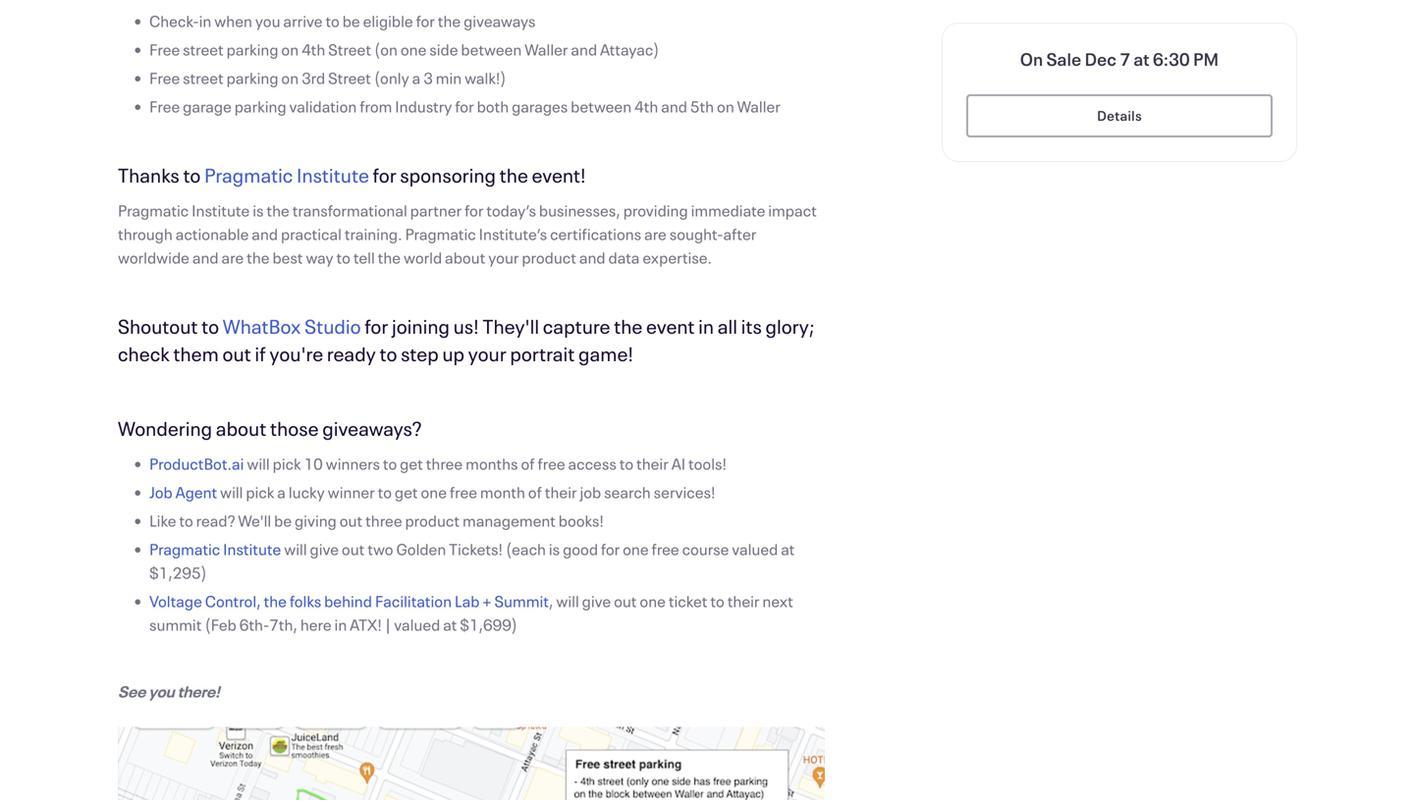 Task type: describe. For each thing, give the bounding box(es) containing it.
up
[[443, 341, 465, 367]]

0 vertical spatial parking
[[227, 39, 279, 60]]

to up them on the left of the page
[[202, 313, 219, 339]]

6:30
[[1154, 47, 1191, 71]]

1 horizontal spatial three
[[426, 453, 463, 475]]

1 vertical spatial three
[[366, 510, 402, 532]]

garage
[[183, 96, 232, 117]]

all
[[718, 313, 738, 339]]

will up the read?
[[220, 482, 243, 503]]

be inside check-in when you arrive to be eligible for the giveaways free street parking on 4th street (on one side between waller and attayac) free street parking on 3rd street (only a 3 min walk!) free garage parking validation from industry for both garages between 4th and 5th on waller
[[343, 10, 360, 31]]

tickets!
[[449, 539, 503, 560]]

the up 7th,
[[264, 591, 287, 612]]

good
[[563, 539, 598, 560]]

here
[[301, 615, 332, 636]]

game!
[[579, 341, 634, 367]]

0 vertical spatial on
[[281, 39, 299, 60]]

give inside will give out two golden tickets! (each is good for one free course valued at $1,295)
[[310, 539, 339, 560]]

0 horizontal spatial 4th
[[302, 39, 326, 60]]

in inside for joining us! they'll capture the event in all its glory; check them out if you're ready to step up your portrait game!
[[699, 313, 714, 339]]

see
[[118, 681, 146, 703]]

for up transformational
[[373, 162, 397, 188]]

one inside check-in when you arrive to be eligible for the giveaways free street parking on 4th street (on one side between waller and attayac) free street parking on 3rd street (only a 3 min walk!) free garage parking validation from industry for both garages between 4th and 5th on waller
[[401, 39, 427, 60]]

and down actionable
[[192, 247, 219, 268]]

arrive
[[283, 10, 323, 31]]

out inside , will give out one ticket to their next summit (feb 6th-7th, here in atx! | valued at $1,699)
[[614, 591, 637, 612]]

$1,295)
[[149, 563, 207, 584]]

$1,699)
[[460, 615, 518, 636]]

product inside pragmatic institute is the transformational partner for today's businesses, providing immediate impact through actionable and practical training. pragmatic institute's certifications are sought-after worldwide and are the best way to tell the world about your product and data expertise.
[[522, 247, 577, 268]]

validation
[[289, 96, 357, 117]]

for inside for joining us! they'll capture the event in all its glory; check them out if you're ready to step up your portrait game!
[[365, 313, 388, 339]]

read?
[[196, 510, 235, 532]]

you inside check-in when you arrive to be eligible for the giveaways free street parking on 4th street (on one side between waller and attayac) free street parking on 3rd street (only a 3 min walk!) free garage parking validation from industry for both garages between 4th and 5th on waller
[[255, 10, 281, 31]]

1 vertical spatial pick
[[246, 482, 275, 503]]

, will give out one ticket to their next summit (feb 6th-7th, here in atx! | valued at $1,699)
[[149, 591, 794, 636]]

to right winner
[[378, 482, 392, 503]]

winner
[[328, 482, 375, 503]]

ready
[[327, 341, 376, 367]]

min
[[436, 67, 462, 88]]

lab
[[455, 591, 480, 612]]

0 vertical spatial at
[[1134, 47, 1150, 71]]

data
[[609, 247, 640, 268]]

certifications
[[550, 224, 642, 245]]

job agent link
[[149, 482, 217, 503]]

at inside will give out two golden tickets! (each is good for one free course valued at $1,295)
[[781, 539, 795, 560]]

will down wondering about those giveaways?
[[247, 453, 270, 475]]

event!
[[532, 162, 586, 188]]

and left 5th
[[661, 96, 688, 117]]

glory;
[[766, 313, 815, 339]]

0 vertical spatial are
[[645, 224, 667, 245]]

both
[[477, 96, 509, 117]]

summit
[[149, 615, 202, 636]]

atx!
[[350, 615, 382, 636]]

and left "attayac)" in the top of the page
[[571, 39, 598, 60]]

,
[[549, 591, 554, 612]]

the up practical at the left of page
[[267, 200, 290, 221]]

providing
[[624, 200, 688, 221]]

for left both
[[455, 96, 474, 117]]

in inside , will give out one ticket to their next summit (feb 6th-7th, here in atx! | valued at $1,699)
[[335, 615, 347, 636]]

facilitation
[[375, 591, 452, 612]]

actionable
[[176, 224, 249, 245]]

see you there!
[[118, 681, 220, 703]]

1 vertical spatial you
[[149, 681, 175, 703]]

0 vertical spatial of
[[521, 453, 535, 475]]

the inside for joining us! they'll capture the event in all its glory; check them out if you're ready to step up your portrait game!
[[614, 313, 643, 339]]

course
[[682, 539, 729, 560]]

3 free from the top
[[149, 96, 180, 117]]

job
[[580, 482, 602, 503]]

1 vertical spatial are
[[222, 247, 244, 268]]

to up search
[[620, 453, 634, 475]]

will inside will give out two golden tickets! (each is good for one free course valued at $1,295)
[[284, 539, 307, 560]]

will give out two golden tickets! (each is good for one free course valued at $1,295)
[[149, 539, 795, 584]]

your inside for joining us! they'll capture the event in all its glory; check them out if you're ready to step up your portrait game!
[[468, 341, 507, 367]]

on sale dec 7 at 6:30 pm
[[1021, 47, 1220, 71]]

valued inside , will give out one ticket to their next summit (feb 6th-7th, here in atx! | valued at $1,699)
[[394, 615, 441, 636]]

0 horizontal spatial free
[[450, 482, 478, 503]]

to right thanks
[[183, 162, 201, 188]]

to inside pragmatic institute is the transformational partner for today's businesses, providing immediate impact through actionable and practical training. pragmatic institute's certifications are sought-after worldwide and are the best way to tell the world about your product and data expertise.
[[337, 247, 351, 268]]

pragmatic up $1,295)
[[149, 539, 220, 560]]

us!
[[454, 313, 479, 339]]

2 free from the top
[[149, 67, 180, 88]]

institute's
[[479, 224, 548, 245]]

wondering about those giveaways?
[[118, 416, 422, 442]]

you're
[[270, 341, 323, 367]]

2 vertical spatial parking
[[235, 96, 287, 117]]

joining
[[392, 313, 450, 339]]

details
[[1098, 107, 1143, 125]]

worldwide
[[118, 247, 190, 268]]

from
[[360, 96, 392, 117]]

two
[[368, 539, 394, 560]]

when
[[214, 10, 252, 31]]

is inside will give out two golden tickets! (each is good for one free course valued at $1,295)
[[549, 539, 560, 560]]

productbot.ai
[[149, 453, 244, 475]]

step
[[401, 341, 439, 367]]

institute for pragmatic institute
[[223, 539, 281, 560]]

check-
[[149, 10, 199, 31]]

for inside will give out two golden tickets! (each is good for one free course valued at $1,295)
[[601, 539, 620, 560]]

out inside productbot.ai will pick 10 winners to get three months of free access to their ai tools! job agent will pick a lucky winner to get one free month of their job search services! like to read? we'll be giving out three product management books!
[[340, 510, 363, 532]]

2 street from the top
[[183, 67, 224, 88]]

attayac)
[[600, 39, 660, 60]]

1 vertical spatial on
[[281, 67, 299, 88]]

businesses,
[[539, 200, 621, 221]]

pragmatic institute
[[149, 539, 281, 560]]

expertise.
[[643, 247, 712, 268]]

to right like
[[179, 510, 193, 532]]

to inside , will give out one ticket to their next summit (feb 6th-7th, here in atx! | valued at $1,699)
[[711, 591, 725, 612]]

for up side
[[416, 10, 435, 31]]

1 free from the top
[[149, 39, 180, 60]]

details button
[[967, 94, 1273, 138]]

in inside check-in when you arrive to be eligible for the giveaways free street parking on 4th street (on one side between waller and attayac) free street parking on 3rd street (only a 3 min walk!) free garage parking validation from industry for both garages between 4th and 5th on waller
[[199, 10, 212, 31]]

pragmatic up "through"
[[118, 200, 189, 221]]

1 vertical spatial parking
[[227, 67, 279, 88]]

portrait
[[510, 341, 575, 367]]

winners
[[326, 453, 380, 475]]

7th,
[[269, 615, 298, 636]]

partner
[[410, 200, 462, 221]]

wondering
[[118, 416, 212, 442]]

(only
[[374, 67, 409, 88]]

tell
[[354, 247, 375, 268]]

about inside pragmatic institute is the transformational partner for today's businesses, providing immediate impact through actionable and practical training. pragmatic institute's certifications are sought-after worldwide and are the best way to tell the world about your product and data expertise.
[[445, 247, 486, 268]]

ticket
[[669, 591, 708, 612]]

0 vertical spatial institute
[[297, 162, 369, 188]]

check-in when you arrive to be eligible for the giveaways free street parking on 4th street (on one side between waller and attayac) free street parking on 3rd street (only a 3 min walk!) free garage parking validation from industry for both garages between 4th and 5th on waller
[[149, 10, 781, 117]]

pm
[[1194, 47, 1220, 71]]

there!
[[177, 681, 220, 703]]

on
[[1021, 47, 1044, 71]]

voltage control, the folks behind facilitation lab + summit link
[[149, 591, 549, 612]]

one inside will give out two golden tickets! (each is good for one free course valued at $1,295)
[[623, 539, 649, 560]]

them
[[173, 341, 219, 367]]



Task type: locate. For each thing, give the bounding box(es) containing it.
free left access
[[538, 453, 566, 475]]

get down giveaways? on the left of the page
[[400, 453, 423, 475]]

thanks
[[118, 162, 180, 188]]

0 horizontal spatial between
[[461, 39, 522, 60]]

street left (on
[[328, 39, 371, 60]]

the up side
[[438, 10, 461, 31]]

transformational
[[293, 200, 408, 221]]

1 vertical spatial give
[[582, 591, 611, 612]]

of right month
[[528, 482, 542, 503]]

will inside , will give out one ticket to their next summit (feb 6th-7th, here in atx! | valued at $1,699)
[[556, 591, 579, 612]]

search
[[604, 482, 651, 503]]

1 vertical spatial of
[[528, 482, 542, 503]]

1 vertical spatial 4th
[[635, 96, 659, 117]]

0 vertical spatial a
[[412, 67, 421, 88]]

2 vertical spatial their
[[728, 591, 760, 612]]

1 vertical spatial be
[[274, 510, 292, 532]]

1 horizontal spatial 4th
[[635, 96, 659, 117]]

pragmatic
[[204, 162, 293, 188], [118, 200, 189, 221], [405, 224, 476, 245], [149, 539, 220, 560]]

1 vertical spatial street
[[183, 67, 224, 88]]

valued right course
[[732, 539, 779, 560]]

pick up we'll
[[246, 482, 275, 503]]

one up golden
[[421, 482, 447, 503]]

lucky
[[289, 482, 325, 503]]

control,
[[205, 591, 261, 612]]

waller right 5th
[[738, 96, 781, 117]]

4th
[[302, 39, 326, 60], [635, 96, 659, 117]]

and up 'best'
[[252, 224, 278, 245]]

their inside , will give out one ticket to their next summit (feb 6th-7th, here in atx! | valued at $1,699)
[[728, 591, 760, 612]]

about
[[445, 247, 486, 268], [216, 416, 267, 442]]

+
[[483, 591, 492, 612]]

1 horizontal spatial valued
[[732, 539, 779, 560]]

at right 7
[[1134, 47, 1150, 71]]

2 horizontal spatial in
[[699, 313, 714, 339]]

5th
[[691, 96, 714, 117]]

side
[[430, 39, 458, 60]]

your right up
[[468, 341, 507, 367]]

1 vertical spatial your
[[468, 341, 507, 367]]

0 vertical spatial three
[[426, 453, 463, 475]]

about right world
[[445, 247, 486, 268]]

you right see
[[149, 681, 175, 703]]

2 horizontal spatial free
[[652, 539, 680, 560]]

are down the providing at the left top of the page
[[645, 224, 667, 245]]

4th left 5th
[[635, 96, 659, 117]]

free left course
[[652, 539, 680, 560]]

one right good
[[623, 539, 649, 560]]

on
[[281, 39, 299, 60], [281, 67, 299, 88], [717, 96, 735, 117]]

give
[[310, 539, 339, 560], [582, 591, 611, 612]]

sponsoring
[[400, 162, 496, 188]]

if
[[255, 341, 266, 367]]

1 horizontal spatial about
[[445, 247, 486, 268]]

0 vertical spatial between
[[461, 39, 522, 60]]

is left transformational
[[253, 200, 264, 221]]

dec
[[1085, 47, 1117, 71]]

out left if
[[223, 341, 251, 367]]

0 vertical spatial valued
[[732, 539, 779, 560]]

10
[[304, 453, 323, 475]]

to left tell
[[337, 247, 351, 268]]

to inside check-in when you arrive to be eligible for the giveaways free street parking on 4th street (on one side between waller and attayac) free street parking on 3rd street (only a 3 min walk!) free garage parking validation from industry for both garages between 4th and 5th on waller
[[326, 10, 340, 31]]

0 horizontal spatial be
[[274, 510, 292, 532]]

0 vertical spatial product
[[522, 247, 577, 268]]

1 vertical spatial valued
[[394, 615, 441, 636]]

month
[[480, 482, 526, 503]]

through
[[118, 224, 173, 245]]

at up next
[[781, 539, 795, 560]]

1 vertical spatial their
[[545, 482, 577, 503]]

for
[[416, 10, 435, 31], [455, 96, 474, 117], [373, 162, 397, 188], [465, 200, 484, 221], [365, 313, 388, 339], [601, 539, 620, 560]]

street right 3rd
[[328, 67, 371, 88]]

in
[[199, 10, 212, 31], [699, 313, 714, 339], [335, 615, 347, 636]]

1 horizontal spatial give
[[582, 591, 611, 612]]

1 vertical spatial free
[[450, 482, 478, 503]]

the up game!
[[614, 313, 643, 339]]

in left the when
[[199, 10, 212, 31]]

is left good
[[549, 539, 560, 560]]

your
[[489, 247, 519, 268], [468, 341, 507, 367]]

1 street from the top
[[183, 39, 224, 60]]

parking up garage
[[227, 67, 279, 88]]

institute down we'll
[[223, 539, 281, 560]]

at inside , will give out one ticket to their next summit (feb 6th-7th, here in atx! | valued at $1,699)
[[443, 615, 457, 636]]

institute up actionable
[[192, 200, 250, 221]]

0 horizontal spatial is
[[253, 200, 264, 221]]

(each
[[506, 539, 546, 560]]

0 vertical spatial you
[[255, 10, 281, 31]]

0 horizontal spatial in
[[199, 10, 212, 31]]

2 vertical spatial at
[[443, 615, 457, 636]]

out down winner
[[340, 510, 363, 532]]

pragmatic institute link up practical at the left of page
[[204, 162, 369, 188]]

out inside for joining us! they'll capture the event in all its glory; check them out if you're ready to step up your portrait game!
[[223, 341, 251, 367]]

eligible
[[363, 10, 413, 31]]

0 vertical spatial be
[[343, 10, 360, 31]]

1 horizontal spatial you
[[255, 10, 281, 31]]

of
[[521, 453, 535, 475], [528, 482, 542, 503]]

1 vertical spatial street
[[328, 67, 371, 88]]

0 vertical spatial their
[[637, 453, 669, 475]]

in right here
[[335, 615, 347, 636]]

thanks to pragmatic institute for sponsoring the event!
[[118, 162, 586, 188]]

out left ticket
[[614, 591, 637, 612]]

for right good
[[601, 539, 620, 560]]

0 vertical spatial street
[[183, 39, 224, 60]]

1 horizontal spatial be
[[343, 10, 360, 31]]

1 vertical spatial institute
[[192, 200, 250, 221]]

about left those
[[216, 416, 267, 442]]

three left the months
[[426, 453, 463, 475]]

0 horizontal spatial three
[[366, 510, 402, 532]]

walk!)
[[465, 67, 507, 88]]

valued
[[732, 539, 779, 560], [394, 615, 441, 636]]

they'll
[[483, 313, 540, 339]]

three up two
[[366, 510, 402, 532]]

valued down facilitation
[[394, 615, 441, 636]]

1 horizontal spatial is
[[549, 539, 560, 560]]

0 vertical spatial your
[[489, 247, 519, 268]]

give right ,
[[582, 591, 611, 612]]

pragmatic up actionable
[[204, 162, 293, 188]]

practical
[[281, 224, 342, 245]]

behind
[[324, 591, 372, 612]]

we'll
[[238, 510, 271, 532]]

to inside for joining us! they'll capture the event in all its glory; check them out if you're ready to step up your portrait game!
[[380, 341, 397, 367]]

7
[[1121, 47, 1131, 71]]

|
[[385, 615, 391, 636]]

voltage control, the folks behind facilitation lab + summit
[[149, 591, 549, 612]]

1 vertical spatial pragmatic institute link
[[149, 539, 281, 560]]

for inside pragmatic institute is the transformational partner for today's businesses, providing immediate impact through actionable and practical training. pragmatic institute's certifications are sought-after worldwide and are the best way to tell the world about your product and data expertise.
[[465, 200, 484, 221]]

street up garage
[[183, 67, 224, 88]]

4th up 3rd
[[302, 39, 326, 60]]

1 horizontal spatial in
[[335, 615, 347, 636]]

pragmatic institute link down the read?
[[149, 539, 281, 560]]

0 horizontal spatial at
[[443, 615, 457, 636]]

1 vertical spatial product
[[405, 510, 460, 532]]

to left the step
[[380, 341, 397, 367]]

2 street from the top
[[328, 67, 371, 88]]

one inside productbot.ai will pick 10 winners to get three months of free access to their ai tools! job agent will pick a lucky winner to get one free month of their job search services! like to read? we'll be giving out three product management books!
[[421, 482, 447, 503]]

their left job on the bottom
[[545, 482, 577, 503]]

1 horizontal spatial product
[[522, 247, 577, 268]]

you right the when
[[255, 10, 281, 31]]

0 vertical spatial waller
[[525, 39, 568, 60]]

product down institute's
[[522, 247, 577, 268]]

0 horizontal spatial a
[[277, 482, 286, 503]]

street down check-
[[183, 39, 224, 60]]

0 horizontal spatial their
[[545, 482, 577, 503]]

0 vertical spatial give
[[310, 539, 339, 560]]

1 horizontal spatial free
[[538, 453, 566, 475]]

a inside check-in when you arrive to be eligible for the giveaways free street parking on 4th street (on one side between waller and attayac) free street parking on 3rd street (only a 3 min walk!) free garage parking validation from industry for both garages between 4th and 5th on waller
[[412, 67, 421, 88]]

institute
[[297, 162, 369, 188], [192, 200, 250, 221], [223, 539, 281, 560]]

management
[[463, 510, 556, 532]]

three
[[426, 453, 463, 475], [366, 510, 402, 532]]

0 vertical spatial street
[[328, 39, 371, 60]]

waller
[[525, 39, 568, 60], [738, 96, 781, 117]]

waller down giveaways
[[525, 39, 568, 60]]

1 horizontal spatial waller
[[738, 96, 781, 117]]

for up ready on the left
[[365, 313, 388, 339]]

to right ticket
[[711, 591, 725, 612]]

studio
[[305, 313, 361, 339]]

summit
[[495, 591, 549, 612]]

1 vertical spatial at
[[781, 539, 795, 560]]

0 horizontal spatial valued
[[394, 615, 441, 636]]

0 horizontal spatial about
[[216, 416, 267, 442]]

giveaways?
[[323, 416, 422, 442]]

impact
[[769, 200, 817, 221]]

0 vertical spatial about
[[445, 247, 486, 268]]

pragmatic institute link
[[204, 162, 369, 188], [149, 539, 281, 560]]

on left 3rd
[[281, 67, 299, 88]]

1 street from the top
[[328, 39, 371, 60]]

training.
[[345, 224, 402, 245]]

for left the today's
[[465, 200, 484, 221]]

0 horizontal spatial waller
[[525, 39, 568, 60]]

free inside will give out two golden tickets! (each is good for one free course valued at $1,295)
[[652, 539, 680, 560]]

its
[[742, 313, 762, 339]]

today's
[[487, 200, 536, 221]]

institute inside pragmatic institute is the transformational partner for today's businesses, providing immediate impact through actionable and practical training. pragmatic institute's certifications are sought-after worldwide and are the best way to tell the world about your product and data expertise.
[[192, 200, 250, 221]]

the inside check-in when you arrive to be eligible for the giveaways free street parking on 4th street (on one side between waller and attayac) free street parking on 3rd street (only a 3 min walk!) free garage parking validation from industry for both garages between 4th and 5th on waller
[[438, 10, 461, 31]]

to right winners
[[383, 453, 397, 475]]

their
[[637, 453, 669, 475], [545, 482, 577, 503], [728, 591, 760, 612]]

and down certifications
[[580, 247, 606, 268]]

1 vertical spatial is
[[549, 539, 560, 560]]

0 vertical spatial get
[[400, 453, 423, 475]]

1 vertical spatial between
[[571, 96, 632, 117]]

valued inside will give out two golden tickets! (each is good for one free course valued at $1,295)
[[732, 539, 779, 560]]

0 horizontal spatial give
[[310, 539, 339, 560]]

product inside productbot.ai will pick 10 winners to get three months of free access to their ai tools! job agent will pick a lucky winner to get one free month of their job search services! like to read? we'll be giving out three product management books!
[[405, 510, 460, 532]]

the left 'best'
[[247, 247, 270, 268]]

one inside , will give out one ticket to their next summit (feb 6th-7th, here in atx! | valued at $1,699)
[[640, 591, 666, 612]]

giveaways
[[464, 10, 536, 31]]

at down lab
[[443, 615, 457, 636]]

like
[[149, 510, 176, 532]]

1 horizontal spatial a
[[412, 67, 421, 88]]

1 horizontal spatial are
[[645, 224, 667, 245]]

institute up transformational
[[297, 162, 369, 188]]

the right tell
[[378, 247, 401, 268]]

2 horizontal spatial at
[[1134, 47, 1150, 71]]

one right (on
[[401, 39, 427, 60]]

productbot.ai link
[[149, 453, 244, 475]]

1 vertical spatial a
[[277, 482, 286, 503]]

institute for pragmatic institute is the transformational partner for today's businesses, providing immediate impact through actionable and practical training. pragmatic institute's certifications are sought-after worldwide and are the best way to tell the world about your product and data expertise.
[[192, 200, 250, 221]]

your down institute's
[[489, 247, 519, 268]]

0 vertical spatial pragmatic institute link
[[204, 162, 369, 188]]

books!
[[559, 510, 604, 532]]

0 vertical spatial is
[[253, 200, 264, 221]]

free
[[538, 453, 566, 475], [450, 482, 478, 503], [652, 539, 680, 560]]

free
[[149, 39, 180, 60], [149, 67, 180, 88], [149, 96, 180, 117]]

garages
[[512, 96, 568, 117]]

pick left 10
[[273, 453, 301, 475]]

2 vertical spatial on
[[717, 96, 735, 117]]

pragmatic down partner
[[405, 224, 476, 245]]

is inside pragmatic institute is the transformational partner for today's businesses, providing immediate impact through actionable and practical training. pragmatic institute's certifications are sought-after worldwide and are the best way to tell the world about your product and data expertise.
[[253, 200, 264, 221]]

a left lucky
[[277, 482, 286, 503]]

between right garages
[[571, 96, 632, 117]]

2 horizontal spatial their
[[728, 591, 760, 612]]

out
[[223, 341, 251, 367], [340, 510, 363, 532], [342, 539, 365, 560], [614, 591, 637, 612]]

parking down the when
[[227, 39, 279, 60]]

capture
[[543, 313, 611, 339]]

be inside productbot.ai will pick 10 winners to get three months of free access to their ai tools! job agent will pick a lucky winner to get one free month of their job search services! like to read? we'll be giving out three product management books!
[[274, 510, 292, 532]]

free left month
[[450, 482, 478, 503]]

6th-
[[240, 615, 269, 636]]

is
[[253, 200, 264, 221], [549, 539, 560, 560]]

parking right garage
[[235, 96, 287, 117]]

at
[[1134, 47, 1150, 71], [781, 539, 795, 560], [443, 615, 457, 636]]

out inside will give out two golden tickets! (each is good for one free course valued at $1,295)
[[342, 539, 365, 560]]

their left next
[[728, 591, 760, 612]]

get right winner
[[395, 482, 418, 503]]

to right arrive
[[326, 10, 340, 31]]

your inside pragmatic institute is the transformational partner for today's businesses, providing immediate impact through actionable and practical training. pragmatic institute's certifications are sought-after worldwide and are the best way to tell the world about your product and data expertise.
[[489, 247, 519, 268]]

the up the today's
[[500, 162, 529, 188]]

street
[[183, 39, 224, 60], [183, 67, 224, 88]]

0 horizontal spatial are
[[222, 247, 244, 268]]

1 horizontal spatial at
[[781, 539, 795, 560]]

will right ,
[[556, 591, 579, 612]]

2 vertical spatial in
[[335, 615, 347, 636]]

1 vertical spatial about
[[216, 416, 267, 442]]

shoutout to whatbox studio
[[118, 313, 361, 339]]

will down giving at the bottom left
[[284, 539, 307, 560]]

(on
[[374, 39, 398, 60]]

0 vertical spatial in
[[199, 10, 212, 31]]

months
[[466, 453, 518, 475]]

1 horizontal spatial between
[[571, 96, 632, 117]]

immediate
[[691, 200, 766, 221]]

tools!
[[689, 453, 727, 475]]

product up golden
[[405, 510, 460, 532]]

0 horizontal spatial you
[[149, 681, 175, 703]]

be left eligible
[[343, 10, 360, 31]]

3
[[424, 67, 433, 88]]

for joining us! they'll capture the event in all its glory; check them out if you're ready to step up your portrait game!
[[118, 313, 815, 367]]

0 vertical spatial free
[[538, 453, 566, 475]]

1 vertical spatial in
[[699, 313, 714, 339]]

job
[[149, 482, 173, 503]]

one left ticket
[[640, 591, 666, 612]]

0 horizontal spatial product
[[405, 510, 460, 532]]

give down giving at the bottom left
[[310, 539, 339, 560]]

0 vertical spatial 4th
[[302, 39, 326, 60]]

give inside , will give out one ticket to their next summit (feb 6th-7th, here in atx! | valued at $1,699)
[[582, 591, 611, 612]]

be right we'll
[[274, 510, 292, 532]]

way
[[306, 247, 334, 268]]

between up walk!)
[[461, 39, 522, 60]]

agent
[[176, 482, 217, 503]]

those
[[270, 416, 319, 442]]

are down actionable
[[222, 247, 244, 268]]

a left 3
[[412, 67, 421, 88]]

their left ai on the bottom
[[637, 453, 669, 475]]

1 vertical spatial waller
[[738, 96, 781, 117]]

industry
[[395, 96, 452, 117]]

out left two
[[342, 539, 365, 560]]

on right 5th
[[717, 96, 735, 117]]

2 vertical spatial free
[[149, 96, 180, 117]]

1 vertical spatial free
[[149, 67, 180, 88]]

a inside productbot.ai will pick 10 winners to get three months of free access to their ai tools! job agent will pick a lucky winner to get one free month of their job search services! like to read? we'll be giving out three product management books!
[[277, 482, 286, 503]]

0 vertical spatial free
[[149, 39, 180, 60]]

0 vertical spatial pick
[[273, 453, 301, 475]]

1 horizontal spatial their
[[637, 453, 669, 475]]

of right the months
[[521, 453, 535, 475]]

1 vertical spatial get
[[395, 482, 418, 503]]

2 vertical spatial institute
[[223, 539, 281, 560]]

2 vertical spatial free
[[652, 539, 680, 560]]



Task type: vqa. For each thing, say whether or not it's contained in the screenshot.
policy
no



